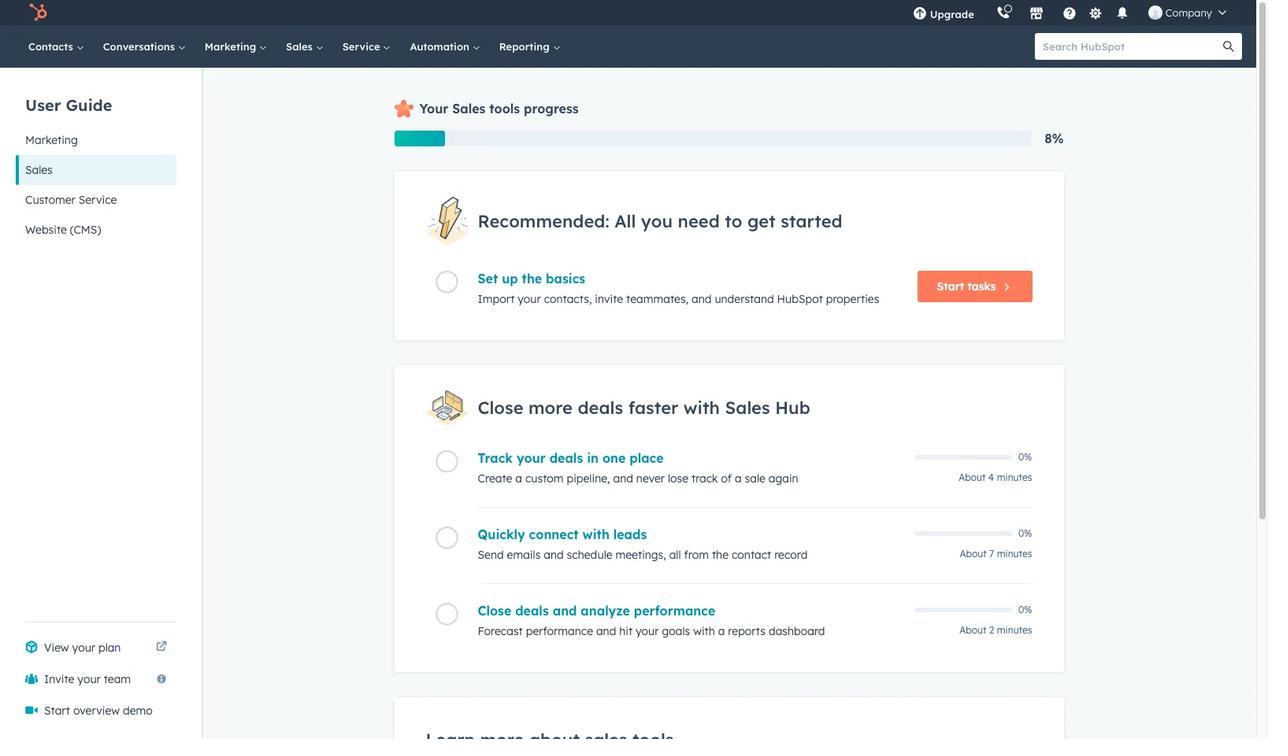 Task type: vqa. For each thing, say whether or not it's contained in the screenshot.
the Nice work.
no



Task type: locate. For each thing, give the bounding box(es) containing it.
2 vertical spatial minutes
[[997, 625, 1032, 636]]

jacob simon image
[[1148, 6, 1162, 20]]

close deals and analyze performance forecast performance and hit your goals with a reports dashboard
[[478, 603, 825, 639]]

1 vertical spatial close
[[478, 603, 511, 619]]

start overview demo
[[44, 704, 153, 718]]

0% up about 2 minutes
[[1018, 604, 1032, 616]]

and inside "track your deals in one place create a custom pipeline, and never lose track of a sale again"
[[613, 472, 633, 486]]

all
[[614, 210, 636, 232]]

and left hit
[[596, 625, 616, 639]]

close for close deals and analyze performance forecast performance and hit your goals with a reports dashboard
[[478, 603, 511, 619]]

import
[[478, 292, 515, 307]]

and inside quickly connect with leads send emails and schedule meetings, all from the contact record
[[544, 548, 564, 562]]

start left tasks
[[937, 280, 964, 294]]

close inside the close deals and analyze performance forecast performance and hit your goals with a reports dashboard
[[478, 603, 511, 619]]

0 horizontal spatial performance
[[526, 625, 593, 639]]

your inside set up the basics import your contacts, invite teammates, and understand hubspot properties
[[518, 292, 541, 307]]

3 minutes from the top
[[997, 625, 1032, 636]]

1 vertical spatial the
[[712, 548, 729, 562]]

service inside button
[[79, 193, 117, 207]]

and down connect
[[544, 548, 564, 562]]

about left 2
[[959, 625, 986, 636]]

1 vertical spatial start
[[44, 704, 70, 718]]

performance down the analyze
[[526, 625, 593, 639]]

connect
[[529, 527, 579, 543]]

marketplaces button
[[1020, 0, 1053, 25]]

and
[[692, 292, 712, 307], [613, 472, 633, 486], [544, 548, 564, 562], [553, 603, 577, 619], [596, 625, 616, 639]]

track your deals in one place create a custom pipeline, and never lose track of a sale again
[[478, 451, 798, 486]]

deals right more
[[578, 397, 623, 419]]

2 close from the top
[[478, 603, 511, 619]]

marketing button
[[16, 125, 176, 155]]

1 horizontal spatial the
[[712, 548, 729, 562]]

contact
[[732, 548, 771, 562]]

7
[[989, 548, 994, 560]]

0 horizontal spatial the
[[522, 271, 542, 287]]

1 vertical spatial about
[[960, 548, 987, 560]]

record
[[774, 548, 808, 562]]

the inside quickly connect with leads send emails and schedule meetings, all from the contact record
[[712, 548, 729, 562]]

1 vertical spatial with
[[582, 527, 610, 543]]

performance up goals
[[634, 603, 715, 619]]

progress
[[524, 101, 579, 117]]

2 vertical spatial about
[[959, 625, 986, 636]]

a right of
[[735, 472, 742, 486]]

demo
[[123, 704, 153, 718]]

custom
[[525, 472, 564, 486]]

1 vertical spatial minutes
[[997, 548, 1032, 560]]

with inside the close deals and analyze performance forecast performance and hit your goals with a reports dashboard
[[693, 625, 715, 639]]

the right from
[[712, 548, 729, 562]]

sales up customer
[[25, 163, 53, 177]]

1 vertical spatial 0%
[[1018, 528, 1032, 540]]

marketing down user
[[25, 133, 78, 147]]

recommended:
[[478, 210, 609, 232]]

company
[[1165, 6, 1212, 19]]

minutes for quickly connect with leads
[[997, 548, 1032, 560]]

upgrade
[[930, 8, 974, 20]]

deals up forecast
[[515, 603, 549, 619]]

minutes right '7'
[[997, 548, 1032, 560]]

0 vertical spatial close
[[478, 397, 523, 419]]

2 minutes from the top
[[997, 548, 1032, 560]]

deals inside "track your deals in one place create a custom pipeline, and never lose track of a sale again"
[[549, 451, 583, 466]]

0 vertical spatial 0%
[[1018, 451, 1032, 463]]

you
[[641, 210, 673, 232]]

about 7 minutes
[[960, 548, 1032, 560]]

plan
[[98, 641, 121, 655]]

1 close from the top
[[478, 397, 523, 419]]

notifications image
[[1115, 7, 1129, 21]]

with right faster
[[683, 397, 720, 419]]

3 0% from the top
[[1018, 604, 1032, 616]]

2 vertical spatial 0%
[[1018, 604, 1032, 616]]

about for track your deals in one place
[[959, 472, 986, 484]]

2 0% from the top
[[1018, 528, 1032, 540]]

your sales tools progress progress bar
[[394, 131, 445, 146]]

settings image
[[1089, 7, 1103, 21]]

close left more
[[478, 397, 523, 419]]

track
[[478, 451, 513, 466]]

about
[[959, 472, 986, 484], [960, 548, 987, 560], [959, 625, 986, 636]]

close more deals faster with sales hub
[[478, 397, 810, 419]]

your for team
[[77, 673, 101, 687]]

1 vertical spatial deals
[[549, 451, 583, 466]]

service up website (cms) button
[[79, 193, 117, 207]]

a left reports
[[718, 625, 725, 639]]

upgrade image
[[913, 7, 927, 21]]

the
[[522, 271, 542, 287], [712, 548, 729, 562]]

hub
[[775, 397, 810, 419]]

1 vertical spatial marketing
[[25, 133, 78, 147]]

0 vertical spatial minutes
[[997, 472, 1032, 484]]

service link
[[333, 25, 400, 68]]

properties
[[826, 292, 879, 307]]

guide
[[66, 95, 112, 115]]

the inside set up the basics import your contacts, invite teammates, and understand hubspot properties
[[522, 271, 542, 287]]

a
[[515, 472, 522, 486], [735, 472, 742, 486], [718, 625, 725, 639]]

link opens in a new window image
[[156, 642, 167, 654]]

your right hit
[[636, 625, 659, 639]]

0% up about 7 minutes
[[1018, 528, 1032, 540]]

menu
[[902, 0, 1237, 25]]

1 minutes from the top
[[997, 472, 1032, 484]]

teammates,
[[626, 292, 688, 307]]

close
[[478, 397, 523, 419], [478, 603, 511, 619]]

2 vertical spatial with
[[693, 625, 715, 639]]

marketplaces image
[[1029, 7, 1043, 21]]

help image
[[1062, 7, 1076, 21]]

with inside quickly connect with leads send emails and schedule meetings, all from the contact record
[[582, 527, 610, 543]]

reporting
[[499, 40, 552, 53]]

schedule
[[567, 548, 612, 562]]

0 vertical spatial start
[[937, 280, 964, 294]]

marketing left sales link
[[205, 40, 259, 53]]

conversations
[[103, 40, 178, 53]]

2
[[989, 625, 994, 636]]

0 horizontal spatial service
[[79, 193, 117, 207]]

0 vertical spatial with
[[683, 397, 720, 419]]

your left team
[[77, 673, 101, 687]]

your up custom
[[517, 451, 546, 466]]

0% up about 4 minutes
[[1018, 451, 1032, 463]]

website (cms)
[[25, 223, 101, 237]]

invite
[[595, 292, 623, 307]]

a right create
[[515, 472, 522, 486]]

0 vertical spatial the
[[522, 271, 542, 287]]

start inside button
[[937, 280, 964, 294]]

your inside button
[[77, 673, 101, 687]]

0 vertical spatial deals
[[578, 397, 623, 419]]

your inside "track your deals in one place create a custom pipeline, and never lose track of a sale again"
[[517, 451, 546, 466]]

0 horizontal spatial marketing
[[25, 133, 78, 147]]

basics
[[546, 271, 585, 287]]

close up forecast
[[478, 603, 511, 619]]

1 vertical spatial performance
[[526, 625, 593, 639]]

0% for close deals and analyze performance
[[1018, 604, 1032, 616]]

sales
[[286, 40, 316, 53], [452, 101, 485, 117], [25, 163, 53, 177], [725, 397, 770, 419]]

your
[[419, 101, 448, 117]]

the right up at the top left
[[522, 271, 542, 287]]

hubspot image
[[28, 3, 47, 22]]

close deals and analyze performance button
[[478, 603, 905, 619]]

quickly connect with leads send emails and schedule meetings, all from the contact record
[[478, 527, 808, 562]]

your down up at the top left
[[518, 292, 541, 307]]

0 vertical spatial marketing
[[205, 40, 259, 53]]

set up the basics import your contacts, invite teammates, and understand hubspot properties
[[478, 271, 879, 307]]

marketing
[[205, 40, 259, 53], [25, 133, 78, 147]]

service right sales link
[[342, 40, 383, 53]]

minutes right 4
[[997, 472, 1032, 484]]

1 horizontal spatial start
[[937, 280, 964, 294]]

start down invite
[[44, 704, 70, 718]]

quickly
[[478, 527, 525, 543]]

and left the analyze
[[553, 603, 577, 619]]

1 vertical spatial service
[[79, 193, 117, 207]]

and down set up the basics button
[[692, 292, 712, 307]]

deals left in
[[549, 451, 583, 466]]

a inside the close deals and analyze performance forecast performance and hit your goals with a reports dashboard
[[718, 625, 725, 639]]

and down one
[[613, 472, 633, 486]]

of
[[721, 472, 732, 486]]

settings link
[[1086, 4, 1106, 21]]

1 horizontal spatial performance
[[634, 603, 715, 619]]

with
[[683, 397, 720, 419], [582, 527, 610, 543], [693, 625, 715, 639]]

about left '7'
[[960, 548, 987, 560]]

sales link
[[276, 25, 333, 68]]

menu item
[[985, 0, 988, 25]]

minutes right 2
[[997, 625, 1032, 636]]

set up the basics button
[[478, 271, 905, 287]]

your left plan
[[72, 641, 95, 655]]

about left 4
[[959, 472, 986, 484]]

minutes
[[997, 472, 1032, 484], [997, 548, 1032, 560], [997, 625, 1032, 636]]

with up "schedule"
[[582, 527, 610, 543]]

automation link
[[400, 25, 490, 68]]

performance
[[634, 603, 715, 619], [526, 625, 593, 639]]

invite your team
[[44, 673, 131, 687]]

0 vertical spatial about
[[959, 472, 986, 484]]

customer
[[25, 193, 75, 207]]

help button
[[1056, 0, 1083, 25]]

reporting link
[[490, 25, 570, 68]]

0 vertical spatial service
[[342, 40, 383, 53]]

create
[[478, 472, 512, 486]]

service
[[342, 40, 383, 53], [79, 193, 117, 207]]

0 horizontal spatial start
[[44, 704, 70, 718]]

user
[[25, 95, 61, 115]]

1 0% from the top
[[1018, 451, 1032, 463]]

team
[[104, 673, 131, 687]]

2 vertical spatial deals
[[515, 603, 549, 619]]

with down close deals and analyze performance button
[[693, 625, 715, 639]]

1 horizontal spatial a
[[718, 625, 725, 639]]

again
[[769, 472, 798, 486]]



Task type: describe. For each thing, give the bounding box(es) containing it.
your sales tools progress
[[419, 101, 579, 117]]

your for deals
[[517, 451, 546, 466]]

started
[[781, 210, 842, 232]]

contacts
[[28, 40, 76, 53]]

(cms)
[[70, 223, 101, 237]]

contacts link
[[19, 25, 94, 68]]

about for close deals and analyze performance
[[959, 625, 986, 636]]

set
[[478, 271, 498, 287]]

analyze
[[581, 603, 630, 619]]

1 horizontal spatial service
[[342, 40, 383, 53]]

recommended: all you need to get started
[[478, 210, 842, 232]]

close for close more deals faster with sales hub
[[478, 397, 523, 419]]

lose
[[668, 472, 688, 486]]

sales left 'hub'
[[725, 397, 770, 419]]

2 horizontal spatial a
[[735, 472, 742, 486]]

sales inside 'button'
[[25, 163, 53, 177]]

sales button
[[16, 155, 176, 185]]

minutes for close deals and analyze performance
[[997, 625, 1032, 636]]

quickly connect with leads button
[[478, 527, 905, 543]]

understand
[[715, 292, 774, 307]]

get
[[747, 210, 776, 232]]

calling icon button
[[990, 2, 1017, 23]]

meetings,
[[615, 548, 666, 562]]

search button
[[1215, 33, 1242, 60]]

view
[[44, 641, 69, 655]]

start tasks
[[937, 280, 996, 294]]

website (cms) button
[[16, 215, 176, 245]]

reports
[[728, 625, 766, 639]]

conversations link
[[94, 25, 195, 68]]

leads
[[613, 527, 647, 543]]

customer service
[[25, 193, 117, 207]]

never
[[636, 472, 665, 486]]

sales right marketing link
[[286, 40, 316, 53]]

need
[[678, 210, 720, 232]]

track your deals in one place button
[[478, 451, 905, 466]]

hubspot
[[777, 292, 823, 307]]

user guide views element
[[16, 68, 176, 245]]

place
[[630, 451, 664, 466]]

tasks
[[967, 280, 996, 294]]

menu containing company
[[902, 0, 1237, 25]]

company button
[[1139, 0, 1236, 25]]

track
[[691, 472, 718, 486]]

goals
[[662, 625, 690, 639]]

emails
[[507, 548, 541, 562]]

start overview demo link
[[16, 695, 176, 727]]

marketing link
[[195, 25, 276, 68]]

pipeline,
[[567, 472, 610, 486]]

invite your team button
[[16, 664, 176, 695]]

in
[[587, 451, 599, 466]]

hubspot link
[[19, 3, 59, 22]]

faster
[[628, 397, 678, 419]]

0 vertical spatial performance
[[634, 603, 715, 619]]

start for start overview demo
[[44, 704, 70, 718]]

0% for track your deals in one place
[[1018, 451, 1032, 463]]

start for start tasks
[[937, 280, 964, 294]]

your inside the close deals and analyze performance forecast performance and hit your goals with a reports dashboard
[[636, 625, 659, 639]]

send
[[478, 548, 504, 562]]

deals inside the close deals and analyze performance forecast performance and hit your goals with a reports dashboard
[[515, 603, 549, 619]]

deals for more
[[578, 397, 623, 419]]

minutes for track your deals in one place
[[997, 472, 1032, 484]]

customer service button
[[16, 185, 176, 215]]

deals for your
[[549, 451, 583, 466]]

view your plan
[[44, 641, 121, 655]]

sale
[[745, 472, 765, 486]]

overview
[[73, 704, 120, 718]]

more
[[528, 397, 573, 419]]

about 4 minutes
[[959, 472, 1032, 484]]

1 horizontal spatial marketing
[[205, 40, 259, 53]]

your for plan
[[72, 641, 95, 655]]

invite
[[44, 673, 74, 687]]

user guide
[[25, 95, 112, 115]]

calling icon image
[[996, 6, 1010, 20]]

website
[[25, 223, 67, 237]]

about 2 minutes
[[959, 625, 1032, 636]]

marketing inside button
[[25, 133, 78, 147]]

from
[[684, 548, 709, 562]]

up
[[502, 271, 518, 287]]

sales right your
[[452, 101, 485, 117]]

8%
[[1044, 131, 1064, 146]]

forecast
[[478, 625, 523, 639]]

view your plan link
[[16, 632, 176, 664]]

4
[[988, 472, 994, 484]]

Search HubSpot search field
[[1035, 33, 1228, 60]]

to
[[725, 210, 742, 232]]

0% for quickly connect with leads
[[1018, 528, 1032, 540]]

and inside set up the basics import your contacts, invite teammates, and understand hubspot properties
[[692, 292, 712, 307]]

link opens in a new window image
[[156, 639, 167, 658]]

all
[[669, 548, 681, 562]]

notifications button
[[1109, 0, 1136, 25]]

search image
[[1223, 41, 1234, 52]]

about for quickly connect with leads
[[960, 548, 987, 560]]

0 horizontal spatial a
[[515, 472, 522, 486]]

automation
[[410, 40, 472, 53]]

one
[[602, 451, 626, 466]]

hit
[[619, 625, 633, 639]]

tools
[[489, 101, 520, 117]]



